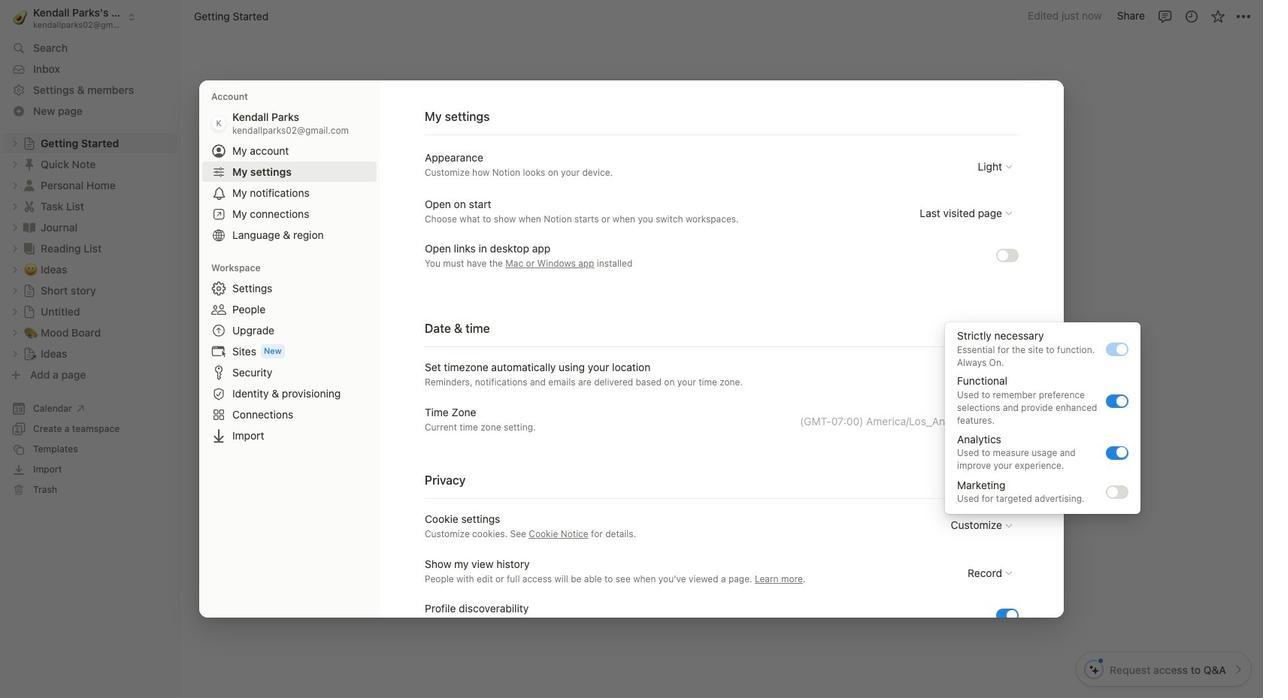 Task type: describe. For each thing, give the bounding box(es) containing it.
👋 image
[[457, 165, 472, 185]]

👉 image
[[457, 472, 472, 492]]

updates image
[[1184, 9, 1199, 24]]

favorite image
[[1211, 9, 1226, 24]]



Task type: locate. For each thing, give the bounding box(es) containing it.
comments image
[[1158, 9, 1173, 24]]

🥑 image
[[13, 8, 27, 27]]



Task type: vqa. For each thing, say whether or not it's contained in the screenshot.
the Comments icon
yes



